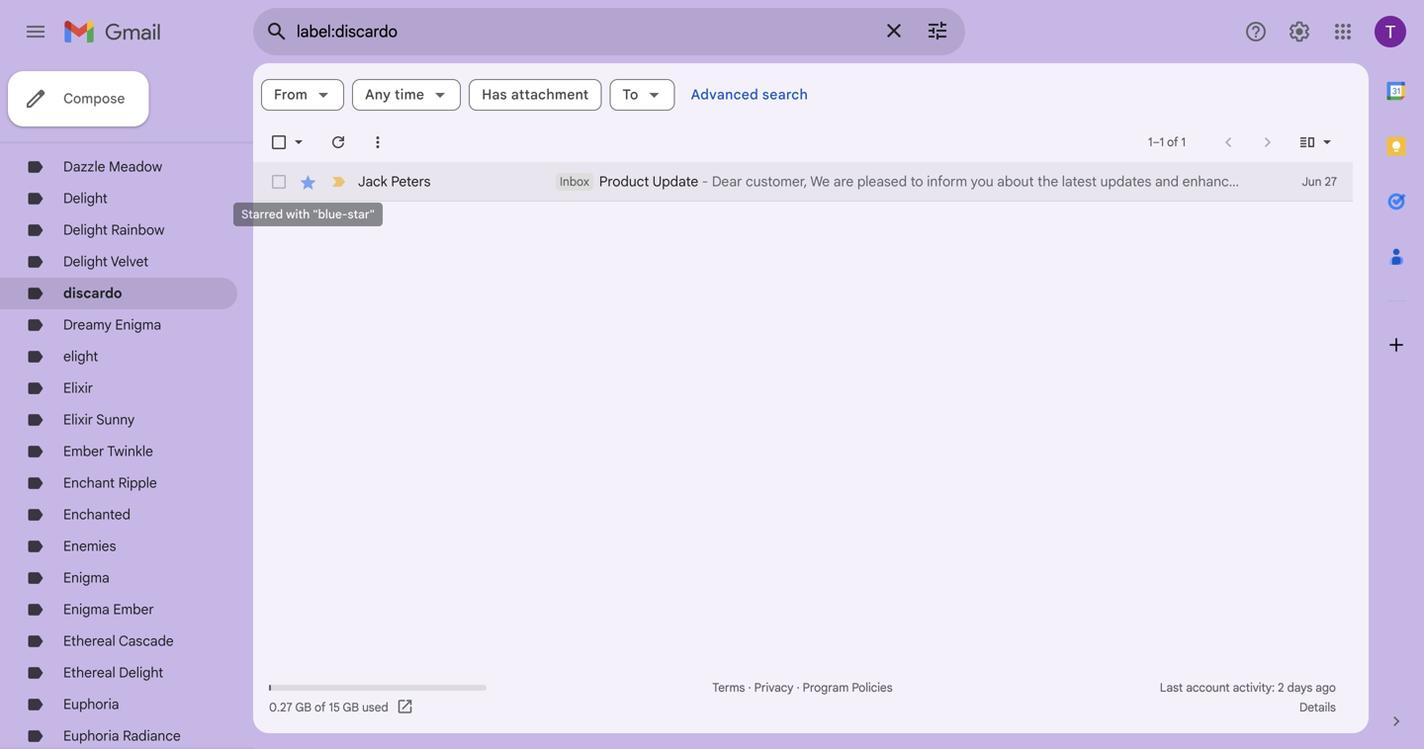 Task type: describe. For each thing, give the bounding box(es) containing it.
Search mail text field
[[297, 22, 870, 42]]

ripple
[[118, 475, 157, 492]]

inbox product update - dear customer, we are pleased to inform you about the latest updates and enhancements made to our product.
[[560, 173, 1412, 190]]

any time
[[365, 86, 425, 103]]

jun 27
[[1302, 175, 1337, 189]]

star"
[[348, 207, 375, 222]]

rainbow
[[111, 222, 165, 239]]

ethereal cascade link
[[63, 633, 174, 650]]

footer inside main content
[[253, 679, 1353, 718]]

euphoria for the euphoria link
[[63, 696, 119, 714]]

search
[[762, 86, 808, 103]]

starred with "blue-star" tooltip
[[233, 193, 383, 236]]

gmail image
[[63, 12, 171, 51]]

updates
[[1100, 173, 1152, 190]]

meadow
[[109, 158, 162, 176]]

enhancements
[[1183, 173, 1276, 190]]

27
[[1325, 175, 1337, 189]]

twinkle
[[107, 443, 153, 460]]

are
[[834, 173, 854, 190]]

ethereal cascade
[[63, 633, 174, 650]]

1 gb from the left
[[295, 701, 312, 716]]

dazzle meadow
[[63, 158, 162, 176]]

last
[[1160, 681, 1183, 696]]

terms
[[712, 681, 745, 696]]

euphoria radiance link
[[63, 728, 181, 745]]

elight
[[63, 348, 98, 365]]

1 · from the left
[[748, 681, 751, 696]]

advanced
[[691, 86, 759, 103]]

inbox
[[560, 175, 589, 189]]

privacy link
[[754, 681, 794, 696]]

we
[[810, 173, 830, 190]]

program
[[803, 681, 849, 696]]

enemies link
[[63, 538, 116, 555]]

sunny
[[96, 411, 135, 429]]

jack peters
[[358, 173, 431, 190]]

made
[[1279, 173, 1314, 190]]

update
[[653, 173, 699, 190]]

our
[[1334, 173, 1355, 190]]

with
[[286, 207, 310, 222]]

elixir for elixir "link" on the left bottom
[[63, 380, 93, 397]]

dazzle
[[63, 158, 105, 176]]

discardo
[[63, 285, 122, 302]]

jun
[[1302, 175, 1322, 189]]

any
[[365, 86, 391, 103]]

terms · privacy · program policies
[[712, 681, 893, 696]]

latest
[[1062, 173, 1097, 190]]

enchant
[[63, 475, 115, 492]]

euphoria for euphoria radiance
[[63, 728, 119, 745]]

enigma for enigma link
[[63, 570, 110, 587]]

0.27 gb of 15 gb used
[[269, 701, 388, 716]]

enchanted link
[[63, 506, 131, 524]]

starred with "blue-star"
[[241, 207, 375, 222]]

from
[[274, 86, 308, 103]]

delight rainbow
[[63, 222, 165, 239]]

clear search image
[[874, 11, 914, 50]]

inform
[[927, 173, 967, 190]]

product.
[[1359, 173, 1412, 190]]

peters
[[391, 173, 431, 190]]

-
[[702, 173, 708, 190]]

0.27
[[269, 701, 292, 716]]

of
[[315, 701, 326, 716]]

elixir sunny link
[[63, 411, 135, 429]]

main content containing from
[[253, 63, 1412, 734]]

account
[[1186, 681, 1230, 696]]

radiance
[[123, 728, 181, 745]]

has
[[482, 86, 507, 103]]

has attachment
[[482, 86, 589, 103]]

dance link
[[63, 127, 104, 144]]

refresh image
[[328, 133, 348, 152]]

any time button
[[352, 79, 461, 111]]

elight link
[[63, 348, 98, 365]]

delight for delight rainbow
[[63, 222, 108, 239]]

cascade
[[119, 633, 174, 650]]

program policies link
[[803, 681, 893, 696]]

0 horizontal spatial ember
[[63, 443, 104, 460]]



Task type: vqa. For each thing, say whether or not it's contained in the screenshot.
Meadow
yes



Task type: locate. For each thing, give the bounding box(es) containing it.
toggle split pane mode image
[[1298, 133, 1317, 152]]

enigma ember
[[63, 601, 154, 619]]

last account activity: 2 days ago details
[[1160, 681, 1336, 716]]

1 to from the left
[[911, 173, 923, 190]]

1 vertical spatial elixir
[[63, 411, 93, 429]]

to left our
[[1318, 173, 1331, 190]]

dreamy enigma link
[[63, 317, 161, 334]]

time
[[395, 86, 425, 103]]

from button
[[261, 79, 344, 111]]

attachment
[[511, 86, 589, 103]]

tab list
[[1369, 63, 1424, 679]]

elixir for elixir sunny
[[63, 411, 93, 429]]

"blue-
[[313, 207, 348, 222]]

2 ethereal from the top
[[63, 665, 115, 682]]

0 horizontal spatial to
[[911, 173, 923, 190]]

compose button
[[8, 71, 149, 127]]

2 euphoria from the top
[[63, 728, 119, 745]]

euphoria radiance
[[63, 728, 181, 745]]

enigma link
[[63, 570, 110, 587]]

row
[[253, 162, 1412, 202]]

days
[[1287, 681, 1313, 696]]

dreamy
[[63, 317, 112, 334]]

advanced search button
[[683, 77, 816, 113]]

privacy
[[754, 681, 794, 696]]

1 ethereal from the top
[[63, 633, 115, 650]]

discardo link
[[63, 285, 122, 302]]

enchant ripple link
[[63, 475, 157, 492]]

1 horizontal spatial to
[[1318, 173, 1331, 190]]

used
[[362, 701, 388, 716]]

pleased
[[857, 173, 907, 190]]

and
[[1155, 173, 1179, 190]]

jack
[[358, 173, 388, 190]]

2 to from the left
[[1318, 173, 1331, 190]]

ember twinkle
[[63, 443, 153, 460]]

details
[[1300, 701, 1336, 716]]

euphoria down ethereal delight
[[63, 696, 119, 714]]

policies
[[852, 681, 893, 696]]

1 horizontal spatial ·
[[797, 681, 800, 696]]

elixir link
[[63, 380, 93, 397]]

enigma for enigma ember
[[63, 601, 110, 619]]

enigma down enemies 'link'
[[63, 570, 110, 587]]

elixir down 'elight'
[[63, 380, 93, 397]]

delight for delight velvet
[[63, 253, 108, 271]]

has attachment button
[[469, 79, 602, 111]]

velvet
[[111, 253, 149, 271]]

delight down the 'dazzle'
[[63, 190, 108, 207]]

enigma down enigma link
[[63, 601, 110, 619]]

dreamy enigma
[[63, 317, 161, 334]]

enchanted
[[63, 506, 131, 524]]

·
[[748, 681, 751, 696], [797, 681, 800, 696]]

gb right the 15
[[343, 701, 359, 716]]

delight
[[63, 190, 108, 207], [63, 222, 108, 239], [63, 253, 108, 271], [119, 665, 163, 682]]

you
[[971, 173, 994, 190]]

the
[[1038, 173, 1059, 190]]

footer
[[253, 679, 1353, 718]]

to
[[911, 173, 923, 190], [1318, 173, 1331, 190]]

delight for the delight link
[[63, 190, 108, 207]]

delight rainbow link
[[63, 222, 165, 239]]

2 gb from the left
[[343, 701, 359, 716]]

advanced search
[[691, 86, 808, 103]]

main content
[[253, 63, 1412, 734]]

1 euphoria from the top
[[63, 696, 119, 714]]

euphoria down the euphoria link
[[63, 728, 119, 745]]

to left the inform
[[911, 173, 923, 190]]

0 vertical spatial euphoria
[[63, 696, 119, 714]]

gb
[[295, 701, 312, 716], [343, 701, 359, 716]]

terms link
[[712, 681, 745, 696]]

0 vertical spatial ethereal
[[63, 633, 115, 650]]

ember up the enchant
[[63, 443, 104, 460]]

2
[[1278, 681, 1284, 696]]

activity:
[[1233, 681, 1275, 696]]

15
[[329, 701, 340, 716]]

compose
[[63, 90, 125, 107]]

enigma ember link
[[63, 601, 154, 619]]

delight velvet link
[[63, 253, 149, 271]]

delight down the delight link
[[63, 222, 108, 239]]

dazzle meadow link
[[63, 158, 162, 176]]

about
[[997, 173, 1034, 190]]

delight link
[[63, 190, 108, 207]]

support image
[[1244, 20, 1268, 44]]

row containing jack peters
[[253, 162, 1412, 202]]

ethereal for ethereal delight
[[63, 665, 115, 682]]

ethereal delight link
[[63, 665, 163, 682]]

enchant ripple
[[63, 475, 157, 492]]

dance
[[63, 127, 104, 144]]

elixir
[[63, 380, 93, 397], [63, 411, 93, 429]]

dear
[[712, 173, 742, 190]]

delight up discardo link
[[63, 253, 108, 271]]

· right terms link
[[748, 681, 751, 696]]

ethereal down enigma ember link
[[63, 633, 115, 650]]

ethereal delight
[[63, 665, 163, 682]]

delight velvet
[[63, 253, 149, 271]]

0 horizontal spatial ·
[[748, 681, 751, 696]]

2 elixir from the top
[[63, 411, 93, 429]]

1 horizontal spatial gb
[[343, 701, 359, 716]]

navigation
[[0, 63, 253, 750]]

2 · from the left
[[797, 681, 800, 696]]

navigation containing compose
[[0, 63, 253, 750]]

product
[[599, 173, 649, 190]]

gb left of
[[295, 701, 312, 716]]

ago
[[1316, 681, 1336, 696]]

search mail image
[[259, 14, 295, 49]]

0 vertical spatial ember
[[63, 443, 104, 460]]

ethereal
[[63, 633, 115, 650], [63, 665, 115, 682]]

to
[[623, 86, 639, 103]]

to button
[[610, 79, 675, 111]]

1 vertical spatial ethereal
[[63, 665, 115, 682]]

euphoria link
[[63, 696, 119, 714]]

0 horizontal spatial gb
[[295, 701, 312, 716]]

None search field
[[253, 8, 965, 55]]

enigma right dreamy
[[115, 317, 161, 334]]

· right privacy "link"
[[797, 681, 800, 696]]

euphoria
[[63, 696, 119, 714], [63, 728, 119, 745]]

starred
[[241, 207, 283, 222]]

0 vertical spatial enigma
[[115, 317, 161, 334]]

1 elixir from the top
[[63, 380, 93, 397]]

delight down cascade
[[119, 665, 163, 682]]

1 vertical spatial enigma
[[63, 570, 110, 587]]

footer containing terms
[[253, 679, 1353, 718]]

ember up cascade
[[113, 601, 154, 619]]

more image
[[368, 133, 388, 152]]

1 horizontal spatial ember
[[113, 601, 154, 619]]

2 vertical spatial enigma
[[63, 601, 110, 619]]

0 vertical spatial elixir
[[63, 380, 93, 397]]

1 vertical spatial ember
[[113, 601, 154, 619]]

None checkbox
[[269, 133, 289, 152], [269, 172, 289, 192], [269, 133, 289, 152], [269, 172, 289, 192]]

enigma
[[115, 317, 161, 334], [63, 570, 110, 587], [63, 601, 110, 619]]

customer,
[[746, 173, 807, 190]]

follow link to manage storage image
[[396, 698, 416, 718]]

elixir down elixir "link" on the left bottom
[[63, 411, 93, 429]]

enemies
[[63, 538, 116, 555]]

settings image
[[1288, 20, 1312, 44]]

1 vertical spatial euphoria
[[63, 728, 119, 745]]

ember twinkle link
[[63, 443, 153, 460]]

main menu image
[[24, 20, 47, 44]]

advanced search options image
[[918, 11, 957, 50]]

ethereal up the euphoria link
[[63, 665, 115, 682]]

ethereal for ethereal cascade
[[63, 633, 115, 650]]



